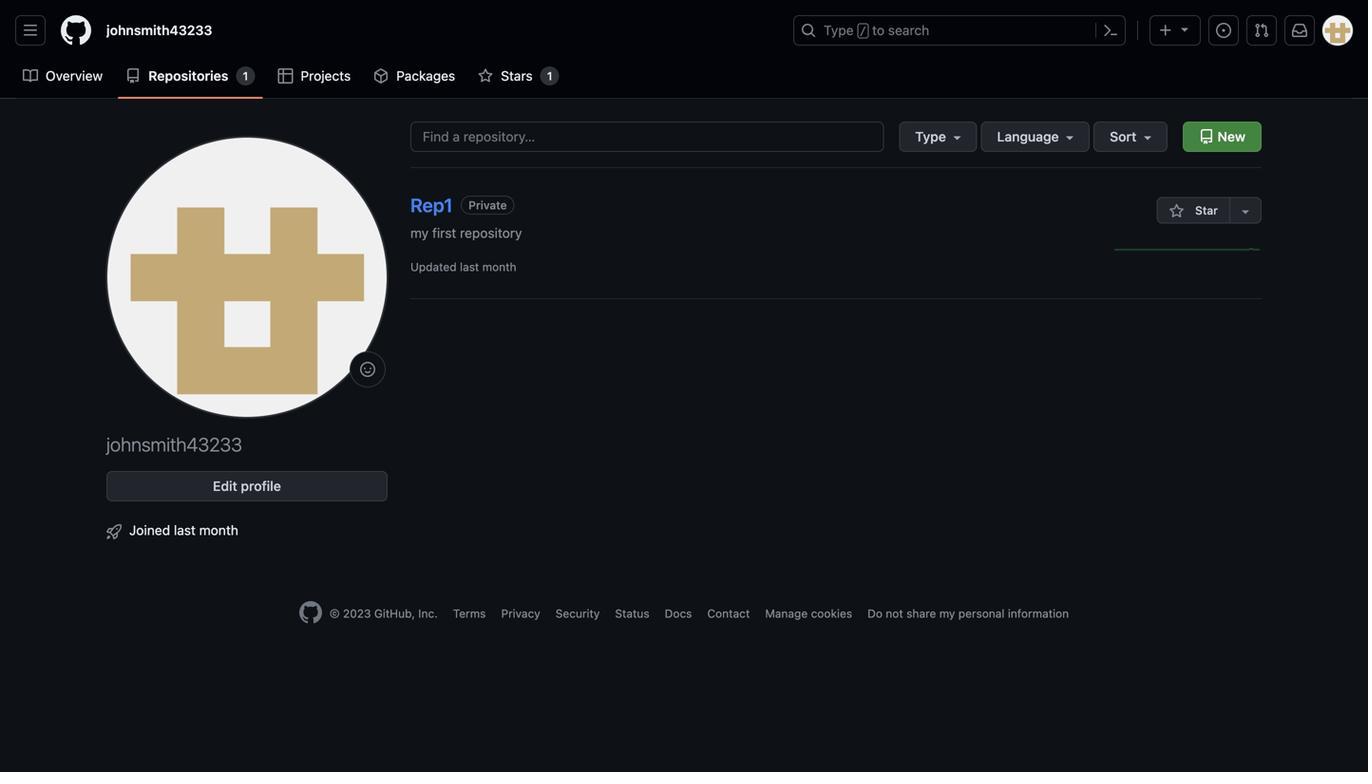 Task type: vqa. For each thing, say whether or not it's contained in the screenshot.
cell
no



Task type: describe. For each thing, give the bounding box(es) containing it.
manage
[[765, 607, 808, 620]]

0 vertical spatial my
[[410, 225, 429, 241]]

packages link
[[366, 62, 463, 90]]

do not share my personal information
[[868, 607, 1069, 620]]

joined
[[129, 523, 170, 538]]

inc.
[[418, 607, 438, 620]]

overview link
[[15, 62, 110, 90]]

repository
[[460, 225, 522, 241]]

type button
[[899, 122, 977, 152]]

1 for repositories
[[243, 69, 248, 83]]

command palette image
[[1103, 23, 1118, 38]]

©
[[330, 607, 340, 620]]

joined last month
[[129, 523, 238, 538]]

month for joined last month
[[199, 523, 238, 538]]

git pull request image
[[1254, 23, 1269, 38]]

new
[[1214, 129, 1246, 144]]

edit
[[213, 478, 237, 494]]

language
[[997, 129, 1059, 144]]

rocket image
[[106, 524, 122, 540]]

terms link
[[453, 607, 486, 620]]

to
[[872, 22, 885, 38]]

status link
[[615, 607, 650, 620]]

docs link
[[665, 607, 692, 620]]

month for updated last month
[[482, 260, 516, 274]]

book image
[[23, 68, 38, 84]]

cookies
[[811, 607, 852, 620]]

/
[[860, 25, 866, 38]]

rep1
[[410, 194, 453, 216]]

github,
[[374, 607, 415, 620]]

star button
[[1157, 197, 1229, 224]]

2 johnsmith43233 from the top
[[106, 433, 242, 456]]

edit profile button
[[106, 471, 388, 502]]

privacy link
[[501, 607, 540, 620]]

repo image inside new link
[[1199, 129, 1214, 144]]

0 vertical spatial repo image
[[126, 68, 141, 84]]

type / to search
[[824, 22, 929, 38]]

profile
[[241, 478, 281, 494]]

rep1 link
[[410, 194, 453, 216]]

package image
[[374, 68, 389, 84]]

updated
[[410, 260, 457, 274]]

Find a repository… search field
[[410, 122, 884, 152]]

sort
[[1110, 129, 1137, 144]]

manage cookies
[[765, 607, 852, 620]]

issue opened image
[[1216, 23, 1231, 38]]

first
[[432, 225, 456, 241]]

star
[[1192, 204, 1218, 217]]

do
[[868, 607, 883, 620]]



Task type: locate. For each thing, give the bounding box(es) containing it.
1 right stars
[[547, 69, 553, 83]]

0 horizontal spatial month
[[199, 523, 238, 538]]

repo image down johnsmith43233 link
[[126, 68, 141, 84]]

last
[[460, 260, 479, 274], [174, 523, 196, 538]]

edit profile
[[213, 478, 281, 494]]

information
[[1008, 607, 1069, 620]]

0 vertical spatial johnsmith43233
[[106, 22, 212, 38]]

search
[[888, 22, 929, 38]]

1 horizontal spatial my
[[939, 607, 955, 620]]

contact
[[707, 607, 750, 620]]

change your avatar image
[[106, 137, 388, 418]]

security link
[[556, 607, 600, 620]]

plus image
[[1158, 23, 1173, 38]]

projects link
[[270, 62, 358, 90]]

star image for stars
[[478, 68, 493, 84]]

security
[[556, 607, 600, 620]]

1 vertical spatial star image
[[1169, 204, 1185, 219]]

0 horizontal spatial repo image
[[126, 68, 141, 84]]

stars
[[501, 68, 533, 84]]

0 horizontal spatial my
[[410, 225, 429, 241]]

0 vertical spatial last
[[460, 260, 479, 274]]

star image left star
[[1169, 204, 1185, 219]]

packages
[[396, 68, 455, 84]]

star image for star
[[1169, 204, 1185, 219]]

my left first
[[410, 225, 429, 241]]

not
[[886, 607, 903, 620]]

private
[[469, 199, 507, 212]]

do not share my personal information button
[[868, 605, 1069, 622]]

manage cookies button
[[765, 605, 852, 622]]

homepage image
[[61, 15, 91, 46]]

table image
[[278, 68, 293, 84]]

sort button
[[1094, 122, 1168, 152]]

type for type
[[915, 129, 946, 144]]

month down "repository"
[[482, 260, 516, 274]]

type for type / to search
[[824, 22, 854, 38]]

0 vertical spatial month
[[482, 260, 516, 274]]

type
[[824, 22, 854, 38], [915, 129, 946, 144]]

1 left "table" image
[[243, 69, 248, 83]]

1 vertical spatial last
[[174, 523, 196, 538]]

johnsmith43233 up the repositories at the left top of page
[[106, 22, 212, 38]]

0 vertical spatial type
[[824, 22, 854, 38]]

smiley image
[[360, 362, 375, 377]]

johnsmith43233 link
[[99, 15, 220, 46]]

privacy
[[501, 607, 540, 620]]

my right share
[[939, 607, 955, 620]]

0 horizontal spatial star image
[[478, 68, 493, 84]]

my
[[410, 225, 429, 241], [939, 607, 955, 620]]

last right joined
[[174, 523, 196, 538]]

star image
[[478, 68, 493, 84], [1169, 204, 1185, 219]]

repositories
[[148, 68, 228, 84]]

© 2023 github, inc.
[[330, 607, 438, 620]]

repo image up star
[[1199, 129, 1214, 144]]

star image left stars
[[478, 68, 493, 84]]

triangle down image
[[1177, 21, 1192, 37]]

add this repository to a list image
[[1238, 204, 1253, 219]]

notifications image
[[1292, 23, 1307, 38]]

share
[[907, 607, 936, 620]]

updated last month
[[410, 260, 516, 274]]

johnsmith43233 up edit at the bottom of page
[[106, 433, 242, 456]]

1 vertical spatial repo image
[[1199, 129, 1214, 144]]

1 vertical spatial type
[[915, 129, 946, 144]]

1 1 from the left
[[243, 69, 248, 83]]

1 horizontal spatial type
[[915, 129, 946, 144]]

1 horizontal spatial star image
[[1169, 204, 1185, 219]]

month
[[482, 260, 516, 274], [199, 523, 238, 538]]

last down my first repository
[[460, 260, 479, 274]]

new link
[[1183, 122, 1262, 152]]

1 vertical spatial johnsmith43233
[[106, 433, 242, 456]]

2023
[[343, 607, 371, 620]]

month down edit at the bottom of page
[[199, 523, 238, 538]]

johnsmith43233
[[106, 22, 212, 38], [106, 433, 242, 456]]

docs
[[665, 607, 692, 620]]

terms
[[453, 607, 486, 620]]

0 horizontal spatial type
[[824, 22, 854, 38]]

language button
[[981, 122, 1090, 152]]

status
[[615, 607, 650, 620]]

my first repository
[[410, 225, 522, 241]]

1 horizontal spatial month
[[482, 260, 516, 274]]

contact link
[[707, 607, 750, 620]]

0 horizontal spatial last
[[174, 523, 196, 538]]

last for joined
[[174, 523, 196, 538]]

my inside button
[[939, 607, 955, 620]]

1 horizontal spatial repo image
[[1199, 129, 1214, 144]]

2 1 from the left
[[547, 69, 553, 83]]

homepage image
[[299, 601, 322, 624]]

repo image
[[126, 68, 141, 84], [1199, 129, 1214, 144]]

projects
[[301, 68, 351, 84]]

1 johnsmith43233 from the top
[[106, 22, 212, 38]]

1 vertical spatial my
[[939, 607, 955, 620]]

1 for stars
[[547, 69, 553, 83]]

0 horizontal spatial 1
[[243, 69, 248, 83]]

last for updated
[[460, 260, 479, 274]]

1 vertical spatial month
[[199, 523, 238, 538]]

1 horizontal spatial last
[[460, 260, 479, 274]]

Repositories search field
[[410, 122, 1168, 152]]

overview
[[46, 68, 103, 84]]

type inside popup button
[[915, 129, 946, 144]]

personal
[[958, 607, 1005, 620]]

1
[[243, 69, 248, 83], [547, 69, 553, 83]]

0 vertical spatial star image
[[478, 68, 493, 84]]

1 horizontal spatial 1
[[547, 69, 553, 83]]

star image inside button
[[1169, 204, 1185, 219]]



